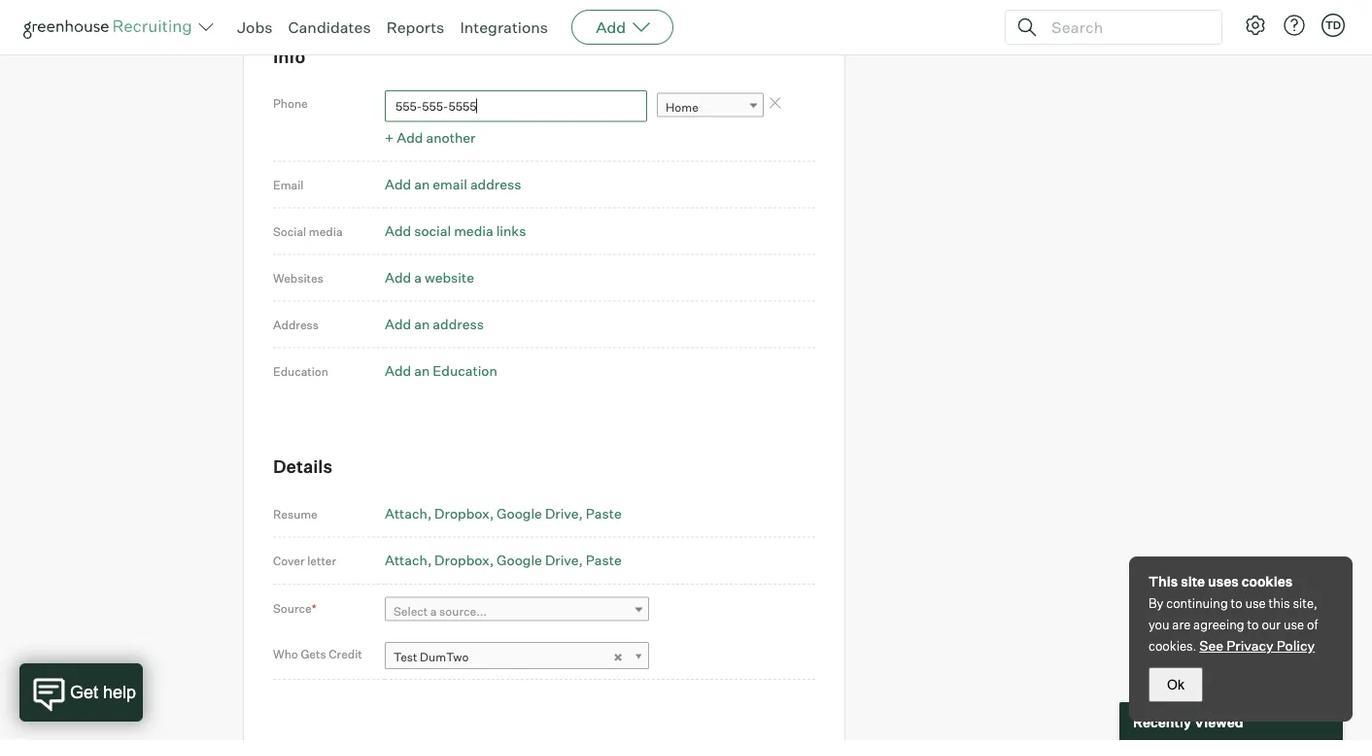 Task type: vqa. For each thing, say whether or not it's contained in the screenshot.
Job
no



Task type: locate. For each thing, give the bounding box(es) containing it.
1 vertical spatial paste link
[[586, 552, 622, 569]]

1 vertical spatial dropbox
[[434, 552, 490, 569]]

1 vertical spatial an
[[414, 316, 430, 333]]

home
[[666, 100, 699, 115]]

google drive link for resume
[[497, 505, 583, 522]]

2 attach dropbox google drive paste from the top
[[385, 552, 622, 569]]

1 horizontal spatial media
[[454, 222, 493, 239]]

0 vertical spatial google
[[497, 505, 542, 522]]

attach link for resume
[[385, 505, 432, 522]]

add
[[596, 17, 626, 37], [397, 129, 423, 146], [385, 176, 411, 193], [385, 222, 411, 239], [385, 269, 411, 286], [385, 316, 411, 333], [385, 362, 411, 379]]

another
[[426, 129, 476, 146]]

td
[[1325, 18, 1341, 32]]

our
[[1262, 617, 1281, 633]]

attach
[[385, 505, 427, 522], [385, 552, 427, 569]]

0 vertical spatial attach
[[385, 505, 427, 522]]

add for add social media links
[[385, 222, 411, 239]]

add for add a website
[[385, 269, 411, 286]]

0 vertical spatial a
[[414, 269, 422, 286]]

1 dropbox link from the top
[[434, 505, 494, 522]]

site,
[[1293, 596, 1317, 611]]

1 attach link from the top
[[385, 505, 432, 522]]

1 paste from the top
[[586, 505, 622, 522]]

use
[[1245, 596, 1266, 611], [1284, 617, 1304, 633]]

0 vertical spatial paste link
[[586, 505, 622, 522]]

an
[[414, 176, 430, 193], [414, 316, 430, 333], [414, 362, 430, 379]]

dumtwo
[[420, 649, 469, 664]]

0 vertical spatial attach dropbox google drive paste
[[385, 505, 622, 522]]

dropbox link for resume
[[434, 505, 494, 522]]

to
[[1231, 596, 1243, 611], [1247, 617, 1259, 633]]

details
[[273, 456, 332, 477]]

1 paste link from the top
[[586, 505, 622, 522]]

a left website
[[414, 269, 422, 286]]

1 vertical spatial a
[[430, 604, 437, 619]]

social
[[414, 222, 451, 239]]

1 vertical spatial address
[[433, 316, 484, 333]]

attach dropbox google drive paste
[[385, 505, 622, 522], [385, 552, 622, 569]]

use left of
[[1284, 617, 1304, 633]]

None text field
[[385, 90, 647, 122]]

1 attach dropbox google drive paste from the top
[[385, 505, 622, 522]]

2 paste from the top
[[586, 552, 622, 569]]

1 attach from the top
[[385, 505, 427, 522]]

paste link
[[586, 505, 622, 522], [586, 552, 622, 569]]

0 vertical spatial google drive link
[[497, 505, 583, 522]]

an left the email
[[414, 176, 430, 193]]

paste
[[586, 505, 622, 522], [586, 552, 622, 569]]

1 vertical spatial attach link
[[385, 552, 432, 569]]

2 google from the top
[[497, 552, 542, 569]]

1 google drive link from the top
[[497, 505, 583, 522]]

0 vertical spatial dropbox link
[[434, 505, 494, 522]]

1 vertical spatial to
[[1247, 617, 1259, 633]]

1 vertical spatial attach
[[385, 552, 427, 569]]

attach for resume
[[385, 505, 427, 522]]

credit
[[329, 647, 362, 662]]

1 vertical spatial paste
[[586, 552, 622, 569]]

education
[[433, 362, 497, 379], [273, 364, 328, 378]]

dropbox link for cover letter
[[434, 552, 494, 569]]

3 an from the top
[[414, 362, 430, 379]]

2 google drive link from the top
[[497, 552, 583, 569]]

google
[[497, 505, 542, 522], [497, 552, 542, 569]]

agreeing
[[1193, 617, 1244, 633]]

media right social
[[309, 224, 343, 238]]

2 attach link from the top
[[385, 552, 432, 569]]

1 an from the top
[[414, 176, 430, 193]]

attach dropbox google drive paste for cover letter
[[385, 552, 622, 569]]

a
[[414, 269, 422, 286], [430, 604, 437, 619]]

dropbox link
[[434, 505, 494, 522], [434, 552, 494, 569]]

2 dropbox link from the top
[[434, 552, 494, 569]]

an down add a website
[[414, 316, 430, 333]]

0 horizontal spatial media
[[309, 224, 343, 238]]

0 vertical spatial drive
[[545, 505, 579, 522]]

google drive link
[[497, 505, 583, 522], [497, 552, 583, 569]]

2 drive from the top
[[545, 552, 579, 569]]

configure image
[[1244, 14, 1267, 37]]

test dumtwo
[[394, 649, 469, 664]]

2 paste link from the top
[[586, 552, 622, 569]]

attach link
[[385, 505, 432, 522], [385, 552, 432, 569]]

0 horizontal spatial to
[[1231, 596, 1243, 611]]

0 vertical spatial attach link
[[385, 505, 432, 522]]

source...
[[439, 604, 487, 619]]

add inside popup button
[[596, 17, 626, 37]]

0 vertical spatial use
[[1245, 596, 1266, 611]]

a for select
[[430, 604, 437, 619]]

privacy
[[1226, 637, 1274, 654]]

1 dropbox from the top
[[434, 505, 490, 522]]

email
[[433, 176, 467, 193]]

by
[[1149, 596, 1164, 611]]

0 vertical spatial an
[[414, 176, 430, 193]]

dropbox
[[434, 505, 490, 522], [434, 552, 490, 569]]

an for email
[[414, 176, 430, 193]]

media left 'links'
[[454, 222, 493, 239]]

uses
[[1208, 573, 1239, 590]]

policy
[[1277, 637, 1315, 654]]

cover letter
[[273, 554, 336, 568]]

1 drive from the top
[[545, 505, 579, 522]]

1 horizontal spatial to
[[1247, 617, 1259, 633]]

0 vertical spatial dropbox
[[434, 505, 490, 522]]

a right select
[[430, 604, 437, 619]]

paste link for cover letter
[[586, 552, 622, 569]]

to left our
[[1247, 617, 1259, 633]]

use left this
[[1245, 596, 1266, 611]]

drive
[[545, 505, 579, 522], [545, 552, 579, 569]]

of
[[1307, 617, 1318, 633]]

an for education
[[414, 362, 430, 379]]

to down uses
[[1231, 596, 1243, 611]]

1 vertical spatial google drive link
[[497, 552, 583, 569]]

1 google from the top
[[497, 505, 542, 522]]

0 vertical spatial paste
[[586, 505, 622, 522]]

add an address
[[385, 316, 484, 333]]

0 horizontal spatial use
[[1245, 596, 1266, 611]]

+
[[385, 129, 394, 146]]

social
[[273, 224, 306, 238]]

candidates
[[288, 17, 371, 37]]

an down add an address link
[[414, 362, 430, 379]]

education down add an address link
[[433, 362, 497, 379]]

1 vertical spatial use
[[1284, 617, 1304, 633]]

info
[[273, 46, 306, 67]]

1 vertical spatial dropbox link
[[434, 552, 494, 569]]

2 vertical spatial an
[[414, 362, 430, 379]]

paste for cover letter
[[586, 552, 622, 569]]

0 horizontal spatial a
[[414, 269, 422, 286]]

who gets credit
[[273, 647, 362, 662]]

links
[[496, 222, 526, 239]]

education down address
[[273, 364, 328, 378]]

2 attach from the top
[[385, 552, 427, 569]]

google for resume
[[497, 505, 542, 522]]

address right the email
[[470, 176, 521, 193]]

resume
[[273, 507, 318, 521]]

*
[[312, 601, 316, 615]]

2 an from the top
[[414, 316, 430, 333]]

recently
[[1133, 713, 1191, 730]]

1 vertical spatial attach dropbox google drive paste
[[385, 552, 622, 569]]

cookies
[[1242, 573, 1293, 590]]

source *
[[273, 601, 316, 615]]

address
[[470, 176, 521, 193], [433, 316, 484, 333]]

2 dropbox from the top
[[434, 552, 490, 569]]

1 vertical spatial drive
[[545, 552, 579, 569]]

add button
[[571, 10, 674, 45]]

1 horizontal spatial a
[[430, 604, 437, 619]]

this
[[1269, 596, 1290, 611]]

1 vertical spatial google
[[497, 552, 542, 569]]

media
[[454, 222, 493, 239], [309, 224, 343, 238]]

address down website
[[433, 316, 484, 333]]

test
[[394, 649, 417, 664]]



Task type: describe. For each thing, give the bounding box(es) containing it.
by continuing to use this site, you are agreeing to our use of cookies.
[[1149, 596, 1318, 654]]

drive for cover letter
[[545, 552, 579, 569]]

google drive link for cover letter
[[497, 552, 583, 569]]

add for add an email address
[[385, 176, 411, 193]]

this site uses cookies
[[1149, 573, 1293, 590]]

see
[[1199, 637, 1223, 654]]

who
[[273, 647, 298, 662]]

integrations link
[[460, 17, 548, 37]]

greenhouse recruiting image
[[23, 16, 198, 39]]

recently viewed
[[1133, 713, 1243, 730]]

continuing
[[1166, 596, 1228, 611]]

letter
[[307, 554, 336, 568]]

source
[[273, 601, 312, 615]]

select
[[394, 604, 428, 619]]

ok button
[[1149, 668, 1203, 703]]

an for address
[[414, 316, 430, 333]]

email
[[273, 177, 304, 192]]

test dumtwo link
[[385, 642, 649, 670]]

1 horizontal spatial education
[[433, 362, 497, 379]]

add social media links
[[385, 222, 526, 239]]

add for add an education
[[385, 362, 411, 379]]

Search text field
[[1047, 13, 1204, 41]]

0 vertical spatial to
[[1231, 596, 1243, 611]]

add a website
[[385, 269, 474, 286]]

add an education
[[385, 362, 497, 379]]

websites
[[273, 270, 323, 285]]

jobs
[[237, 17, 273, 37]]

website
[[425, 269, 474, 286]]

add for add an address
[[385, 316, 411, 333]]

+ add another
[[385, 129, 476, 146]]

attach link for cover letter
[[385, 552, 432, 569]]

1 horizontal spatial use
[[1284, 617, 1304, 633]]

add a website link
[[385, 269, 474, 286]]

+ add another link
[[385, 129, 476, 146]]

add an address link
[[385, 316, 484, 333]]

select a source...
[[394, 604, 487, 619]]

reports
[[386, 17, 444, 37]]

paste link for resume
[[586, 505, 622, 522]]

integrations
[[460, 17, 548, 37]]

jobs link
[[237, 17, 273, 37]]

this
[[1149, 573, 1178, 590]]

see privacy policy
[[1199, 637, 1315, 654]]

you
[[1149, 617, 1169, 633]]

reports link
[[386, 17, 444, 37]]

a for add
[[414, 269, 422, 286]]

td button
[[1318, 10, 1349, 41]]

0 horizontal spatial education
[[273, 364, 328, 378]]

see privacy policy link
[[1199, 637, 1315, 654]]

viewed
[[1194, 713, 1243, 730]]

cookies.
[[1149, 638, 1197, 654]]

attach for cover letter
[[385, 552, 427, 569]]

site
[[1181, 573, 1205, 590]]

drive for resume
[[545, 505, 579, 522]]

add an email address
[[385, 176, 521, 193]]

0 vertical spatial address
[[470, 176, 521, 193]]

attach dropbox google drive paste for resume
[[385, 505, 622, 522]]

google for cover letter
[[497, 552, 542, 569]]

select a source... link
[[385, 597, 649, 625]]

add for add
[[596, 17, 626, 37]]

gets
[[301, 647, 326, 662]]

address
[[273, 317, 319, 332]]

phone
[[273, 96, 308, 111]]

dropbox for cover letter
[[434, 552, 490, 569]]

add an email address link
[[385, 176, 521, 193]]

dropbox for resume
[[434, 505, 490, 522]]

are
[[1172, 617, 1191, 633]]

cover
[[273, 554, 305, 568]]

add an education link
[[385, 362, 497, 379]]

paste for resume
[[586, 505, 622, 522]]

ok
[[1167, 677, 1184, 692]]

add social media links link
[[385, 222, 526, 239]]

social media
[[273, 224, 343, 238]]

td button
[[1322, 14, 1345, 37]]

candidates link
[[288, 17, 371, 37]]

home link
[[657, 93, 764, 121]]



